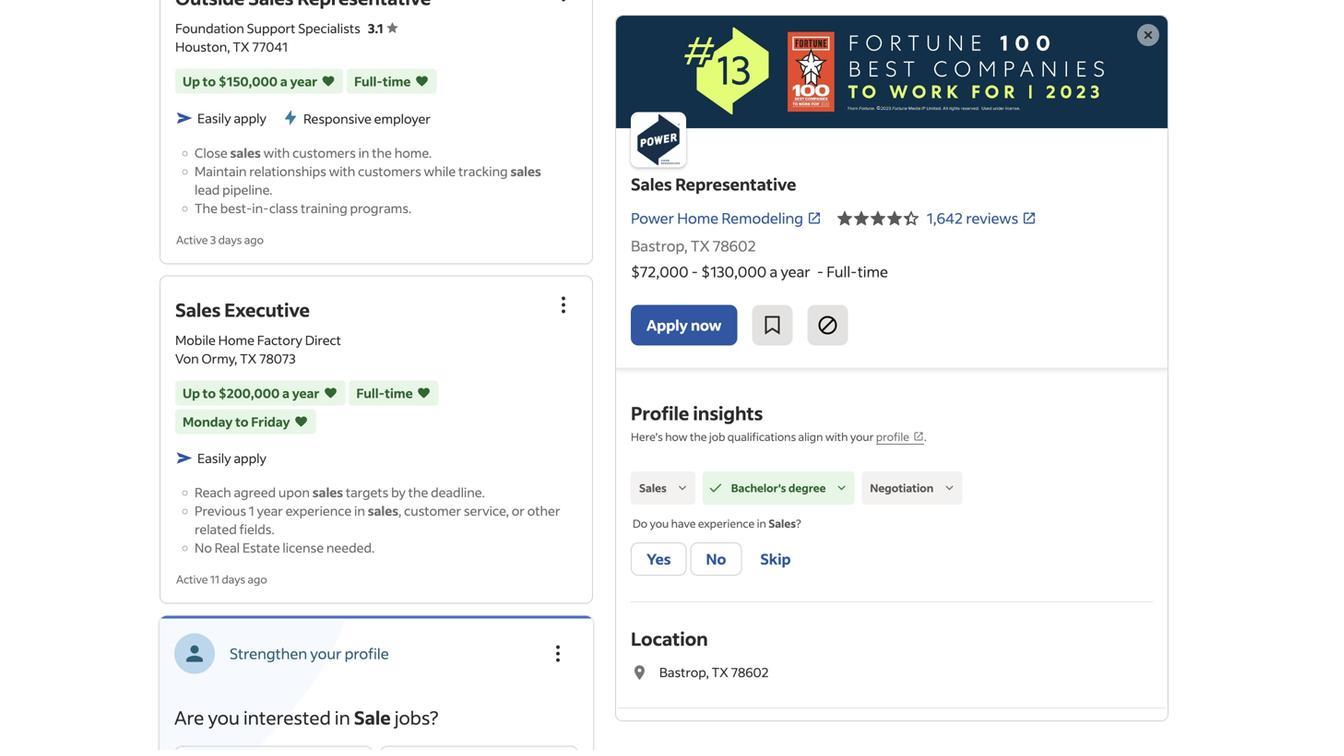 Task type: locate. For each thing, give the bounding box(es) containing it.
no for no real estate license needed.
[[195, 539, 212, 556]]

profile up sale
[[345, 644, 389, 663]]

the left the job
[[690, 430, 707, 444]]

sales executive button
[[175, 298, 310, 321]]

0 vertical spatial active
[[176, 232, 208, 247]]

no button
[[691, 543, 742, 576]]

1 horizontal spatial matching qualification image
[[834, 480, 850, 496]]

2 horizontal spatial the
[[690, 430, 707, 444]]

easily
[[197, 110, 231, 126], [197, 450, 231, 466]]

1 vertical spatial easily apply
[[197, 450, 267, 466]]

1 vertical spatial a
[[770, 262, 778, 281]]

sales right tracking in the left of the page
[[511, 163, 541, 179]]

year down 78073
[[292, 385, 320, 401]]

2 matching qualification image from the left
[[834, 480, 850, 496]]

1 vertical spatial profile
[[345, 644, 389, 663]]

specialists
[[298, 20, 361, 36]]

profile link
[[876, 430, 924, 445]]

sales left missing qualification icon
[[639, 481, 667, 495]]

close sales with customers in the home. maintain relationships with customers while tracking sales lead pipeline. the best-in-class training programs.
[[195, 144, 541, 216]]

1 horizontal spatial the
[[408, 484, 428, 500]]

sales down bachelor's degree button
[[769, 516, 796, 530]]

bastrop, tx 78602 down power home remodeling
[[631, 236, 756, 255]]

1 vertical spatial with
[[329, 163, 356, 179]]

you for are
[[208, 705, 240, 729]]

2 vertical spatial full-
[[357, 385, 385, 401]]

year right 1
[[257, 502, 283, 519]]

close job details image
[[1138, 24, 1160, 46]]

bastrop, tx 78602 down the location
[[660, 664, 769, 681]]

0 vertical spatial to
[[203, 73, 216, 89]]

in inside close sales with customers in the home. maintain relationships with customers while tracking sales lead pipeline. the best-in-class training programs.
[[358, 144, 369, 161]]

2 horizontal spatial with
[[826, 430, 848, 444]]

3.1
[[368, 20, 384, 36]]

up for up to $200,000 a year
[[183, 385, 200, 401]]

active left 11
[[176, 572, 208, 586]]

1 horizontal spatial -
[[817, 262, 824, 281]]

profile left .
[[876, 430, 910, 444]]

2 active from the top
[[176, 572, 208, 586]]

home down sales representative
[[677, 209, 719, 227]]

support
[[247, 20, 296, 36]]

responsive employer
[[304, 110, 431, 127]]

foundation support specialists
[[175, 20, 361, 36]]

factory
[[257, 332, 303, 348]]

0 horizontal spatial -
[[692, 262, 698, 281]]

matching qualification image right degree
[[834, 480, 850, 496]]

power home remodeling logo image
[[616, 16, 1168, 128], [631, 112, 686, 167]]

1 horizontal spatial matches your preference image
[[323, 384, 338, 402]]

matches your preference image for up to $150,000 a year
[[321, 72, 336, 90]]

2 vertical spatial with
[[826, 430, 848, 444]]

sales up power
[[631, 173, 672, 195]]

easily apply
[[197, 110, 267, 126], [197, 450, 267, 466]]

0 vertical spatial the
[[372, 144, 392, 161]]

tx
[[233, 38, 250, 55], [691, 236, 710, 255], [240, 350, 257, 367], [712, 664, 729, 681]]

,
[[399, 502, 402, 519]]

time for , customer service, or other related fields.
[[385, 385, 413, 401]]

?
[[796, 516, 801, 530]]

$130,000
[[701, 262, 767, 281]]

your
[[851, 430, 874, 444], [310, 644, 342, 663]]

strengthen
[[230, 644, 307, 663]]

0 vertical spatial bastrop, tx 78602
[[631, 236, 756, 255]]

maintain
[[195, 163, 247, 179]]

2 matches your preference image from the left
[[415, 72, 429, 90]]

up for up to $150,000 a year
[[183, 73, 200, 89]]

apply up agreed
[[234, 450, 267, 466]]

0 vertical spatial apply
[[234, 110, 267, 126]]

0 vertical spatial easily apply
[[197, 110, 267, 126]]

1 vertical spatial the
[[690, 430, 707, 444]]

deadline.
[[431, 484, 485, 500]]

upon
[[279, 484, 310, 500]]

0 horizontal spatial the
[[372, 144, 392, 161]]

your right strengthen
[[310, 644, 342, 663]]

0 vertical spatial a
[[280, 73, 288, 89]]

0 vertical spatial bastrop,
[[631, 236, 688, 255]]

0 vertical spatial profile
[[876, 430, 910, 444]]

experience for year
[[286, 502, 352, 519]]

to down the houston,
[[203, 73, 216, 89]]

no inside button
[[706, 550, 726, 568]]

, customer service, or other related fields.
[[195, 502, 560, 537]]

easily apply down $150,000
[[197, 110, 267, 126]]

1 vertical spatial to
[[203, 385, 216, 401]]

sales
[[631, 173, 672, 195], [175, 298, 221, 321], [639, 481, 667, 495], [769, 516, 796, 530]]

experience for have
[[698, 516, 755, 530]]

active left 3
[[176, 232, 208, 247]]

insights
[[693, 401, 763, 425]]

in down bachelor's
[[757, 516, 767, 530]]

1 vertical spatial easily
[[197, 450, 231, 466]]

no down related
[[195, 539, 212, 556]]

apply down up to $150,000 a year
[[234, 110, 267, 126]]

customers down home.
[[358, 163, 421, 179]]

sales
[[230, 144, 261, 161], [511, 163, 541, 179], [313, 484, 343, 500], [368, 502, 399, 519]]

1 horizontal spatial profile
[[876, 430, 910, 444]]

estate
[[242, 539, 280, 556]]

no down do you have experience in sales ?
[[706, 550, 726, 568]]

in down targets
[[354, 502, 365, 519]]

matches your preference image for up to $200,000 a year
[[323, 384, 338, 402]]

mobile home factory direct von ormy, tx 78073
[[175, 332, 341, 367]]

remodeling
[[722, 209, 804, 227]]

customers down responsive on the top left of page
[[293, 144, 356, 161]]

matches your preference image
[[323, 384, 338, 402], [417, 384, 431, 402], [294, 412, 309, 431]]

easily up close
[[197, 110, 231, 126]]

full- for , customer service, or other related fields.
[[357, 385, 385, 401]]

sales inside button
[[639, 481, 667, 495]]

1 vertical spatial apply
[[234, 450, 267, 466]]

0 horizontal spatial matches your preference image
[[321, 72, 336, 90]]

2 vertical spatial time
[[385, 385, 413, 401]]

ago for , customer service, or other related fields.
[[248, 572, 267, 586]]

best-
[[220, 200, 252, 216]]

2 up from the top
[[183, 385, 200, 401]]

matches your preference image up responsive on the top left of page
[[321, 72, 336, 90]]

bastrop, down the location
[[660, 664, 709, 681]]

2 horizontal spatial matches your preference image
[[417, 384, 431, 402]]

1 horizontal spatial no
[[706, 550, 726, 568]]

the right by at the bottom left of the page
[[408, 484, 428, 500]]

matching qualification image
[[707, 480, 724, 496], [834, 480, 850, 496]]

0 vertical spatial you
[[650, 516, 669, 530]]

representative
[[676, 173, 797, 195]]

2 - from the left
[[817, 262, 824, 281]]

1 vertical spatial you
[[208, 705, 240, 729]]

in
[[358, 144, 369, 161], [354, 502, 365, 519], [757, 516, 767, 530], [335, 705, 350, 729]]

1 matching qualification image from the left
[[707, 480, 724, 496]]

strengthen your profile
[[230, 644, 389, 663]]

matches your preference image
[[321, 72, 336, 90], [415, 72, 429, 90]]

days right 3
[[218, 232, 242, 247]]

here's how the job qualifications align with your
[[631, 430, 876, 444]]

4.3 out of 5 stars image
[[837, 207, 920, 229]]

with up relationships
[[263, 144, 290, 161]]

days right 11
[[222, 572, 246, 586]]

0 vertical spatial easily
[[197, 110, 231, 126]]

a right $150,000
[[280, 73, 288, 89]]

0 vertical spatial full-
[[354, 73, 383, 89]]

0 horizontal spatial no
[[195, 539, 212, 556]]

0 horizontal spatial matches your preference image
[[294, 412, 309, 431]]

11
[[210, 572, 220, 586]]

home for mobile
[[218, 332, 255, 348]]

ago for lead pipeline.
[[244, 232, 264, 247]]

- right $72,000
[[692, 262, 698, 281]]

0 vertical spatial customers
[[293, 144, 356, 161]]

78602 for location
[[731, 664, 769, 681]]

monday to friday
[[183, 413, 290, 430]]

2 vertical spatial a
[[282, 385, 290, 401]]

in down responsive employer
[[358, 144, 369, 161]]

1 horizontal spatial you
[[650, 516, 669, 530]]

0 horizontal spatial experience
[[286, 502, 352, 519]]

you
[[650, 516, 669, 530], [208, 705, 240, 729]]

1 horizontal spatial with
[[329, 163, 356, 179]]

1 horizontal spatial matches your preference image
[[415, 72, 429, 90]]

0 horizontal spatial matching qualification image
[[707, 480, 724, 496]]

friday
[[251, 413, 290, 430]]

1,642 reviews link
[[927, 209, 1037, 227]]

1 vertical spatial active
[[176, 572, 208, 586]]

1 vertical spatial full-time
[[357, 385, 413, 401]]

1 vertical spatial time
[[858, 262, 888, 281]]

other
[[527, 502, 560, 519]]

1 vertical spatial bastrop,
[[660, 664, 709, 681]]

easily apply down monday to friday
[[197, 450, 267, 466]]

1 active from the top
[[176, 232, 208, 247]]

1
[[249, 502, 254, 519]]

matches your preference image up employer
[[415, 72, 429, 90]]

experience down "reach agreed upon sales targets by the deadline."
[[286, 502, 352, 519]]

year
[[290, 73, 318, 89], [781, 262, 811, 281], [292, 385, 320, 401], [257, 502, 283, 519]]

1 vertical spatial full-
[[827, 262, 858, 281]]

0 vertical spatial home
[[677, 209, 719, 227]]

1 vertical spatial ago
[[248, 572, 267, 586]]

have
[[671, 516, 696, 530]]

to up monday
[[203, 385, 216, 401]]

with up training
[[329, 163, 356, 179]]

houston, tx 77041
[[175, 38, 288, 55]]

0 vertical spatial your
[[851, 430, 874, 444]]

1 vertical spatial 78602
[[731, 664, 769, 681]]

skip button
[[746, 543, 806, 576]]

bastrop, for location
[[660, 664, 709, 681]]

you right are
[[208, 705, 240, 729]]

1 horizontal spatial home
[[677, 209, 719, 227]]

0 horizontal spatial with
[[263, 144, 290, 161]]

agreed
[[234, 484, 276, 500]]

bastrop, up $72,000
[[631, 236, 688, 255]]

3.1 out of five stars rating image
[[368, 20, 398, 36]]

0 horizontal spatial you
[[208, 705, 240, 729]]

0 vertical spatial time
[[383, 73, 411, 89]]

a right $130,000
[[770, 262, 778, 281]]

up down the houston,
[[183, 73, 200, 89]]

you right the do
[[650, 516, 669, 530]]

active 3 days ago
[[176, 232, 264, 247]]

year up responsive on the top left of page
[[290, 73, 318, 89]]

easily up reach
[[197, 450, 231, 466]]

0 vertical spatial days
[[218, 232, 242, 247]]

bachelor's degree button
[[703, 471, 855, 505]]

up up monday
[[183, 385, 200, 401]]

a for , customer service, or other related fields.
[[282, 385, 290, 401]]

home for power
[[677, 209, 719, 227]]

sales up mobile
[[175, 298, 221, 321]]

78073
[[259, 350, 296, 367]]

fields.
[[239, 521, 275, 537]]

bastrop, tx 78602
[[631, 236, 756, 255], [660, 664, 769, 681]]

ago down the 'in-'
[[244, 232, 264, 247]]

- up not interested 'icon'
[[817, 262, 824, 281]]

3
[[210, 232, 216, 247]]

employer
[[374, 110, 431, 127]]

0 horizontal spatial customers
[[293, 144, 356, 161]]

the left home.
[[372, 144, 392, 161]]

negotiation button
[[862, 471, 963, 505]]

your left profile link
[[851, 430, 874, 444]]

1 up from the top
[[183, 73, 200, 89]]

matching qualification image right missing qualification icon
[[707, 480, 724, 496]]

1 horizontal spatial experience
[[698, 516, 755, 530]]

bastrop, for sales representative
[[631, 236, 688, 255]]

1 vertical spatial customers
[[358, 163, 421, 179]]

2 vertical spatial to
[[235, 413, 249, 430]]

year up save this job icon
[[781, 262, 811, 281]]

to left friday
[[235, 413, 249, 430]]

2 easily from the top
[[197, 450, 231, 466]]

1 vertical spatial up
[[183, 385, 200, 401]]

home inside mobile home factory direct von ormy, tx 78073
[[218, 332, 255, 348]]

0 vertical spatial ago
[[244, 232, 264, 247]]

1 vertical spatial bastrop, tx 78602
[[660, 664, 769, 681]]

ago down estate
[[248, 572, 267, 586]]

0 horizontal spatial home
[[218, 332, 255, 348]]

monday
[[183, 413, 233, 430]]

experience
[[286, 502, 352, 519], [698, 516, 755, 530]]

with right align
[[826, 430, 848, 444]]

power home remodeling link
[[631, 207, 822, 229]]

1 matches your preference image from the left
[[321, 72, 336, 90]]

save this job image
[[762, 314, 784, 336]]

1 vertical spatial home
[[218, 332, 255, 348]]

bachelor's
[[731, 481, 787, 495]]

time for lead pipeline.
[[383, 73, 411, 89]]

a up friday
[[282, 385, 290, 401]]

1 vertical spatial your
[[310, 644, 342, 663]]

2 easily apply from the top
[[197, 450, 267, 466]]

apply now
[[647, 316, 722, 334]]

home up ormy, at the top of page
[[218, 332, 255, 348]]

bastrop,
[[631, 236, 688, 255], [660, 664, 709, 681]]

job actions for sales executive is collapsed image
[[553, 294, 575, 316]]

0 vertical spatial full-time
[[354, 73, 411, 89]]

matches your preference image for full-time
[[417, 384, 431, 402]]

experience up no button
[[698, 516, 755, 530]]

matches your preference image for full-time
[[415, 72, 429, 90]]

active 11 days ago
[[176, 572, 267, 586]]

0 vertical spatial 78602
[[713, 236, 756, 255]]

reach agreed upon sales targets by the deadline.
[[195, 484, 485, 500]]

no
[[195, 539, 212, 556], [706, 550, 726, 568]]

0 vertical spatial up
[[183, 73, 200, 89]]

1 vertical spatial days
[[222, 572, 246, 586]]

degree
[[789, 481, 826, 495]]



Task type: describe. For each thing, give the bounding box(es) containing it.
apply
[[647, 316, 688, 334]]

apply now button
[[631, 305, 738, 346]]

0 horizontal spatial your
[[310, 644, 342, 663]]

in left sale
[[335, 705, 350, 729]]

needed.
[[326, 539, 375, 556]]

to for $200,000
[[203, 385, 216, 401]]

missing qualification image
[[941, 480, 958, 496]]

executive
[[224, 298, 310, 321]]

foundation
[[175, 20, 244, 36]]

no for no
[[706, 550, 726, 568]]

$200,000
[[219, 385, 280, 401]]

year for $200,000
[[292, 385, 320, 401]]

in for sales
[[757, 516, 767, 530]]

78602 for sales representative
[[713, 236, 756, 255]]

profile insights
[[631, 401, 763, 425]]

sales up maintain
[[230, 144, 261, 161]]

pipeline.
[[222, 181, 273, 198]]

do you have experience in sales ?
[[633, 516, 801, 530]]

skip
[[761, 550, 791, 568]]

power
[[631, 209, 674, 227]]

0 horizontal spatial profile
[[345, 644, 389, 663]]

in for the
[[358, 144, 369, 161]]

days for no real estate license needed.
[[222, 572, 246, 586]]

$72,000
[[631, 262, 689, 281]]

sales representative
[[631, 173, 797, 195]]

year for $150,000
[[290, 73, 318, 89]]

negotiation
[[870, 481, 934, 495]]

job actions for outside sales representative is collapsed image
[[553, 0, 575, 4]]

service,
[[464, 502, 509, 519]]

license
[[283, 539, 324, 556]]

1 easily from the top
[[197, 110, 231, 126]]

or
[[512, 502, 525, 519]]

days for the best-in-class training programs.
[[218, 232, 242, 247]]

power home remodeling
[[631, 209, 804, 227]]

customer
[[404, 502, 461, 519]]

by
[[391, 484, 406, 500]]

full-time for mobile home factory direct
[[357, 385, 413, 401]]

missing qualification image
[[674, 480, 691, 496]]

class
[[269, 200, 298, 216]]

reviews
[[966, 209, 1019, 227]]

matches your preference image for monday to friday
[[294, 412, 309, 431]]

active for no real estate license needed.
[[176, 572, 208, 586]]

qualifications
[[728, 430, 796, 444]]

to for friday
[[235, 413, 249, 430]]

1 easily apply from the top
[[197, 110, 267, 126]]

ormy,
[[202, 350, 237, 367]]

bachelor's degree
[[731, 481, 826, 495]]

you for do
[[650, 516, 669, 530]]

tracking
[[459, 163, 508, 179]]

sale
[[354, 705, 391, 729]]

sales down by at the bottom left of the page
[[368, 502, 399, 519]]

sales for sales
[[639, 481, 667, 495]]

location
[[631, 627, 708, 651]]

bastrop, tx 78602 for location
[[660, 664, 769, 681]]

up to $200,000 a year
[[183, 385, 320, 401]]

a for lead pipeline.
[[280, 73, 288, 89]]

up to $150,000 a year
[[183, 73, 318, 89]]

now
[[691, 316, 722, 334]]

year for $130,000
[[781, 262, 811, 281]]

1 apply from the top
[[234, 110, 267, 126]]

2 apply from the top
[[234, 450, 267, 466]]

1 horizontal spatial your
[[851, 430, 874, 444]]

the inside close sales with customers in the home. maintain relationships with customers while tracking sales lead pipeline. the best-in-class training programs.
[[372, 144, 392, 161]]

full-time for foundation support specialists
[[354, 73, 411, 89]]

here's
[[631, 430, 663, 444]]

2 vertical spatial the
[[408, 484, 428, 500]]

how
[[665, 430, 688, 444]]

1 horizontal spatial customers
[[358, 163, 421, 179]]

targets
[[346, 484, 389, 500]]

job
[[709, 430, 726, 444]]

profile
[[631, 401, 689, 425]]

$72,000 - $130,000 a year - full-time
[[631, 262, 888, 281]]

1,642
[[927, 209, 963, 227]]

do
[[633, 516, 648, 530]]

sales executive
[[175, 298, 310, 321]]

are you interested in <b>sale</b> jobs? option group
[[174, 746, 578, 750]]

tx inside mobile home factory direct von ormy, tx 78073
[[240, 350, 257, 367]]

to for $150,000
[[203, 73, 216, 89]]

are
[[174, 705, 204, 729]]

previous 1 year experience in sales
[[195, 502, 399, 519]]

while
[[424, 163, 456, 179]]

responsive
[[304, 110, 372, 127]]

$150,000
[[219, 73, 278, 89]]

jobs?
[[395, 705, 439, 729]]

1 - from the left
[[692, 262, 698, 281]]

non job content: strengthen your profile menu actions image
[[547, 643, 569, 665]]

full- for lead pipeline.
[[354, 73, 383, 89]]

0 vertical spatial with
[[263, 144, 290, 161]]

yes
[[647, 550, 671, 568]]

yes button
[[631, 543, 687, 576]]

relationships
[[249, 163, 326, 179]]

real
[[215, 539, 240, 556]]

programs.
[[350, 200, 412, 216]]

not interested image
[[817, 314, 839, 336]]

related
[[195, 521, 237, 537]]

active for the best-in-class training programs.
[[176, 232, 208, 247]]

bastrop, tx 78602 for sales representative
[[631, 236, 756, 255]]

lead
[[195, 181, 220, 198]]

in-
[[252, 200, 269, 216]]

in for sales
[[354, 502, 365, 519]]

previous
[[195, 502, 246, 519]]

sales for sales executive
[[175, 298, 221, 321]]

home.
[[395, 144, 432, 161]]

.
[[924, 430, 927, 444]]

are you interested in sale jobs?
[[174, 705, 439, 729]]

sales right upon
[[313, 484, 343, 500]]

sales button
[[631, 471, 695, 505]]

sales for sales representative
[[631, 173, 672, 195]]

77041
[[252, 38, 288, 55]]



Task type: vqa. For each thing, say whether or not it's contained in the screenshot.
November
no



